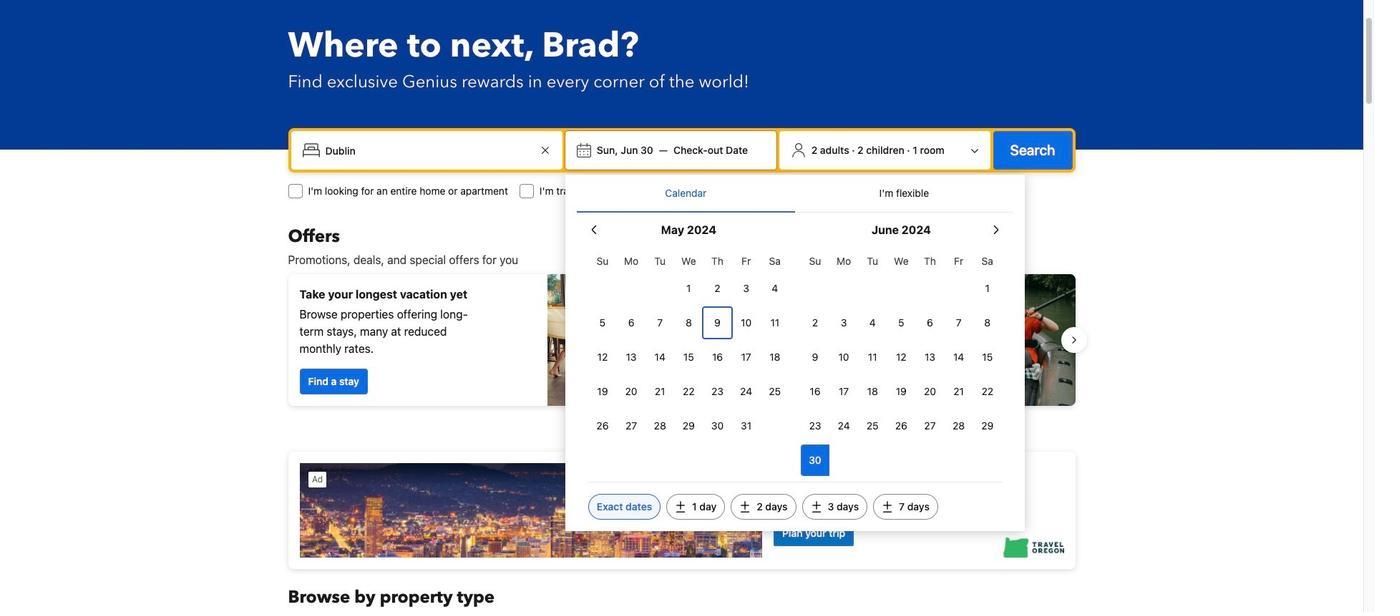 Task type: describe. For each thing, give the bounding box(es) containing it.
19 May 2024 checkbox
[[588, 376, 617, 407]]

23 May 2024 checkbox
[[703, 376, 732, 407]]

9 May 2024 checkbox
[[703, 307, 732, 339]]

7 May 2024 checkbox
[[646, 307, 675, 339]]

10 June 2024 checkbox
[[830, 341, 858, 373]]

2 grid from the left
[[801, 247, 1002, 476]]

21 May 2024 checkbox
[[646, 376, 675, 407]]

1 May 2024 checkbox
[[675, 273, 703, 304]]

17 May 2024 checkbox
[[732, 341, 761, 373]]

29 June 2024 checkbox
[[973, 410, 1002, 442]]

30 June 2024 checkbox
[[801, 445, 830, 476]]

24 May 2024 checkbox
[[732, 376, 761, 407]]

14 June 2024 checkbox
[[945, 341, 973, 373]]

4 May 2024 checkbox
[[761, 273, 789, 304]]

17 June 2024 checkbox
[[830, 376, 858, 407]]

8 June 2024 checkbox
[[973, 307, 1002, 339]]

1 June 2024 checkbox
[[973, 273, 1002, 304]]

3 May 2024 checkbox
[[732, 273, 761, 304]]

15 June 2024 checkbox
[[973, 341, 1002, 373]]

12 June 2024 checkbox
[[887, 341, 916, 373]]

24 June 2024 checkbox
[[830, 410, 858, 442]]

3 June 2024 checkbox
[[830, 307, 858, 339]]

11 May 2024 checkbox
[[761, 307, 789, 339]]

11 June 2024 checkbox
[[858, 341, 887, 373]]

6 June 2024 checkbox
[[916, 307, 945, 339]]

25 May 2024 checkbox
[[761, 376, 789, 407]]

21 June 2024 checkbox
[[945, 376, 973, 407]]

1 grid from the left
[[588, 247, 789, 442]]

4 June 2024 checkbox
[[858, 307, 887, 339]]

18 June 2024 checkbox
[[858, 376, 887, 407]]

26 June 2024 checkbox
[[887, 410, 916, 442]]

9 June 2024 checkbox
[[801, 341, 830, 373]]

a young girl and woman kayak on a river image
[[688, 274, 1076, 406]]

20 June 2024 checkbox
[[916, 376, 945, 407]]

16 May 2024 checkbox
[[703, 341, 732, 373]]

14 May 2024 checkbox
[[646, 341, 675, 373]]

6 May 2024 checkbox
[[617, 307, 646, 339]]

5 May 2024 checkbox
[[588, 307, 617, 339]]



Task type: vqa. For each thing, say whether or not it's contained in the screenshot.
9 MAY 2024 option
yes



Task type: locate. For each thing, give the bounding box(es) containing it.
28 May 2024 checkbox
[[646, 410, 675, 442]]

20 May 2024 checkbox
[[617, 376, 646, 407]]

grid
[[588, 247, 789, 442], [801, 247, 1002, 476]]

cell
[[801, 442, 830, 476]]

31 May 2024 checkbox
[[732, 410, 761, 442]]

8 May 2024 checkbox
[[675, 307, 703, 339]]

7 June 2024 checkbox
[[945, 307, 973, 339]]

30 May 2024 checkbox
[[703, 410, 732, 442]]

2 May 2024 checkbox
[[703, 273, 732, 304]]

29 May 2024 checkbox
[[675, 410, 703, 442]]

take your longest vacation yet image
[[547, 274, 676, 406]]

advertisement element
[[288, 452, 1076, 569]]

27 May 2024 checkbox
[[617, 410, 646, 442]]

progress bar
[[673, 417, 690, 423]]

2 June 2024 checkbox
[[801, 307, 830, 339]]

13 May 2024 checkbox
[[617, 341, 646, 373]]

13 June 2024 checkbox
[[916, 341, 945, 373]]

26 May 2024 checkbox
[[588, 410, 617, 442]]

25 June 2024 checkbox
[[858, 410, 887, 442]]

10 May 2024 checkbox
[[732, 307, 761, 339]]

5 June 2024 checkbox
[[887, 307, 916, 339]]

region
[[277, 268, 1087, 412]]

28 June 2024 checkbox
[[945, 410, 973, 442]]

22 May 2024 checkbox
[[675, 376, 703, 407]]

1 horizontal spatial grid
[[801, 247, 1002, 476]]

23 June 2024 checkbox
[[801, 410, 830, 442]]

18 May 2024 checkbox
[[761, 341, 789, 373]]

16 June 2024 checkbox
[[801, 376, 830, 407]]

19 June 2024 checkbox
[[887, 376, 916, 407]]

Where are you going? field
[[320, 137, 537, 163]]

22 June 2024 checkbox
[[973, 376, 1002, 407]]

0 horizontal spatial grid
[[588, 247, 789, 442]]

main content
[[277, 225, 1087, 612]]

12 May 2024 checkbox
[[588, 341, 617, 373]]

27 June 2024 checkbox
[[916, 410, 945, 442]]

15 May 2024 checkbox
[[675, 341, 703, 373]]

tab list
[[577, 175, 1014, 213]]



